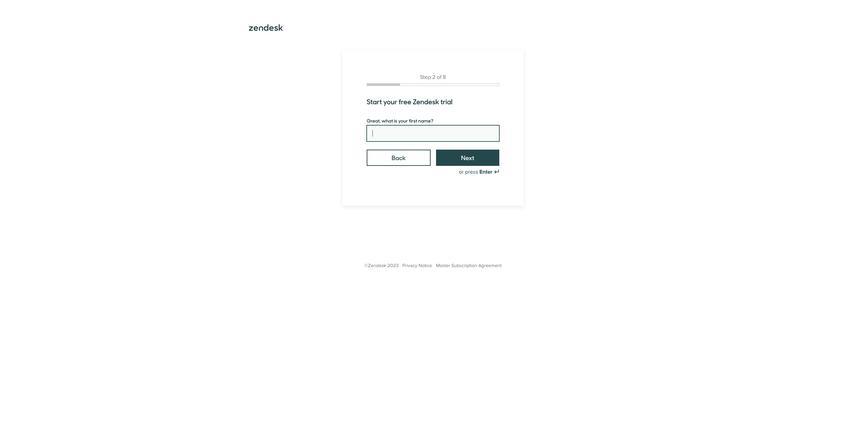 Task type: locate. For each thing, give the bounding box(es) containing it.
enter image
[[494, 169, 500, 175]]

your left free
[[384, 96, 398, 106]]

start your free zendesk trial
[[367, 96, 453, 106]]

start
[[367, 96, 382, 106]]

2
[[433, 74, 436, 81]]

1 vertical spatial your
[[398, 117, 408, 124]]

back button
[[367, 150, 431, 166]]

trial
[[441, 96, 453, 106]]

master subscription agreement link
[[436, 263, 502, 268]]

notice
[[419, 263, 432, 268]]

first
[[409, 117, 418, 124]]

of
[[437, 74, 442, 81]]

or
[[459, 169, 464, 175]]

step
[[420, 74, 431, 81]]

2023
[[388, 263, 399, 268]]

Great, what is your first name? text field
[[367, 125, 500, 142]]

your right is
[[398, 117, 408, 124]]

name?
[[419, 117, 434, 124]]

0 horizontal spatial your
[[384, 96, 398, 106]]

or press enter
[[459, 169, 493, 175]]

enter
[[480, 169, 493, 175]]

your
[[384, 96, 398, 106], [398, 117, 408, 124]]

subscription
[[452, 263, 478, 268]]

©zendesk 2023 link
[[365, 263, 399, 268]]

agreement
[[479, 263, 502, 268]]

great,
[[367, 117, 381, 124]]

master
[[436, 263, 451, 268]]

zendesk image
[[249, 24, 283, 31]]

master subscription agreement
[[436, 263, 502, 268]]

0 vertical spatial your
[[384, 96, 398, 106]]

1 horizontal spatial your
[[398, 117, 408, 124]]

step 2 of 8
[[420, 74, 446, 81]]

©zendesk 2023
[[365, 263, 399, 268]]

next button
[[437, 150, 500, 166]]

8
[[443, 74, 446, 81]]

free
[[399, 96, 412, 106]]



Task type: describe. For each thing, give the bounding box(es) containing it.
what
[[382, 117, 393, 124]]

next
[[462, 153, 475, 162]]

©zendesk
[[365, 263, 387, 268]]

privacy notice link
[[403, 263, 432, 268]]

is
[[394, 117, 398, 124]]

privacy notice
[[403, 263, 432, 268]]

great, what is your first name?
[[367, 117, 434, 124]]

back
[[392, 153, 406, 162]]

zendesk
[[413, 96, 439, 106]]

press
[[465, 169, 478, 175]]

privacy
[[403, 263, 418, 268]]



Task type: vqa. For each thing, say whether or not it's contained in the screenshot.
"Great, What Is Your First Name?" "Text Box"
yes



